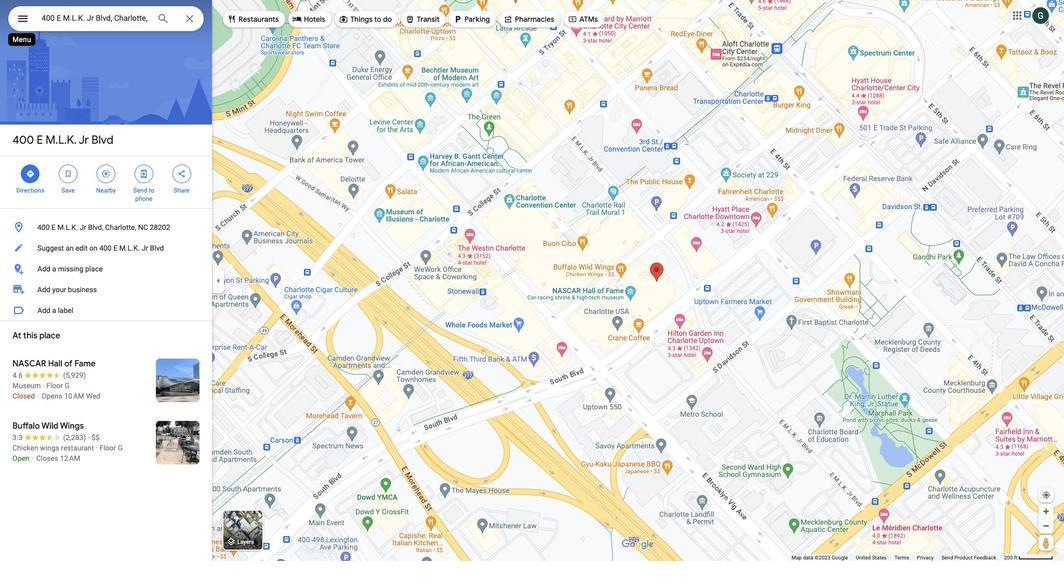 Task type: describe. For each thing, give the bounding box(es) containing it.
on
[[89, 244, 98, 253]]

add for add a missing place
[[37, 265, 50, 273]]


[[17, 11, 29, 26]]

 transit
[[406, 14, 440, 25]]

united states
[[856, 556, 887, 561]]

12 am
[[60, 455, 80, 463]]

nearby
[[96, 187, 116, 194]]

to inside send to phone
[[149, 187, 154, 194]]

pharmacies
[[515, 15, 555, 24]]

· inside museum · floor g closed ⋅ opens 10 am wed
[[43, 382, 45, 390]]

phone
[[135, 195, 152, 203]]

fame
[[74, 359, 96, 370]]

2 vertical spatial e
[[113, 244, 118, 253]]

your
[[52, 286, 66, 294]]

parking
[[465, 15, 490, 24]]

footer inside google maps element
[[792, 555, 1004, 562]]

wild
[[41, 421, 58, 432]]


[[292, 14, 302, 25]]

add for add a label
[[37, 307, 50, 315]]

200 ft
[[1004, 556, 1018, 561]]

400 for 400 e m.l.k. jr blvd
[[12, 133, 34, 148]]

nascar
[[12, 359, 46, 370]]


[[568, 14, 577, 25]]

states
[[872, 556, 887, 561]]

 search field
[[8, 6, 204, 33]]

to inside  things to do
[[374, 15, 381, 24]]

wed
[[86, 392, 100, 401]]

m.l.k. for blvd,
[[57, 223, 78, 232]]


[[227, 14, 236, 25]]

google maps element
[[0, 0, 1064, 562]]

· inside chicken wings restaurant · floor g open ⋅ closes 12 am
[[96, 444, 98, 453]]


[[139, 168, 149, 180]]

send product feedback button
[[942, 555, 997, 562]]

feedback
[[974, 556, 997, 561]]

⋅ inside chicken wings restaurant · floor g open ⋅ closes 12 am
[[31, 455, 34, 463]]

send to phone
[[133, 187, 154, 203]]

share
[[174, 187, 190, 194]]

save
[[62, 187, 75, 194]]

actions for 400 e m.l.k. jr blvd region
[[0, 156, 212, 208]]

2 horizontal spatial 400
[[99, 244, 112, 253]]

400 for 400 e m.l.k. jr blvd, charlotte, nc 28202
[[37, 223, 50, 232]]

a for label
[[52, 307, 56, 315]]

floor inside museum · floor g closed ⋅ opens 10 am wed
[[46, 382, 63, 390]]

hall
[[48, 359, 62, 370]]

restaurant
[[61, 444, 94, 453]]

do
[[383, 15, 392, 24]]

google account: greg robinson  
(robinsongreg175@gmail.com) image
[[1033, 7, 1049, 24]]

zoom out image
[[1043, 523, 1050, 531]]

 parking
[[453, 14, 490, 25]]

map
[[792, 556, 802, 561]]

g inside chicken wings restaurant · floor g open ⋅ closes 12 am
[[118, 444, 123, 453]]


[[64, 168, 73, 180]]

 button
[[8, 6, 37, 33]]

jr for blvd
[[79, 133, 89, 148]]

nascar hall of fame
[[12, 359, 96, 370]]


[[339, 14, 348, 25]]

 pharmacies
[[504, 14, 555, 25]]

floor inside chicken wings restaurant · floor g open ⋅ closes 12 am
[[99, 444, 116, 453]]

jr for blvd,
[[80, 223, 86, 232]]

4.6 stars 5,929 reviews image
[[12, 371, 86, 381]]

wings
[[40, 444, 59, 453]]

an
[[66, 244, 74, 253]]

chicken wings restaurant · floor g open ⋅ closes 12 am
[[12, 444, 123, 463]]

$$
[[91, 434, 100, 442]]

things
[[350, 15, 373, 24]]

200 ft button
[[1004, 556, 1053, 561]]

buffalo wild wings
[[12, 421, 84, 432]]

2 vertical spatial jr
[[142, 244, 148, 253]]


[[26, 168, 35, 180]]

e for 400 e m.l.k. jr blvd, charlotte, nc 28202
[[51, 223, 56, 232]]

wings
[[60, 421, 84, 432]]

a for missing
[[52, 265, 56, 273]]

place inside button
[[85, 265, 103, 273]]

buffalo
[[12, 421, 40, 432]]


[[177, 168, 186, 180]]


[[101, 168, 111, 180]]

map data ©2023 google
[[792, 556, 848, 561]]

zoom in image
[[1043, 508, 1050, 516]]



Task type: locate. For each thing, give the bounding box(es) containing it.
g up '10 am'
[[65, 382, 70, 390]]

0 vertical spatial to
[[374, 15, 381, 24]]

400 e m.l.k. jr blvd main content
[[0, 0, 212, 562]]

place down on
[[85, 265, 103, 273]]

e down charlotte,
[[113, 244, 118, 253]]

0 vertical spatial ·
[[43, 382, 45, 390]]

none field inside the 400 e m.l.k. jr blvd, charlotte, nc 28202 field
[[42, 12, 149, 24]]

0 vertical spatial ⋅
[[37, 392, 40, 401]]

1 horizontal spatial g
[[118, 444, 123, 453]]

⋅ right open
[[31, 455, 34, 463]]

1 horizontal spatial blvd
[[150, 244, 164, 253]]

1 horizontal spatial place
[[85, 265, 103, 273]]

charlotte,
[[105, 223, 136, 232]]

m.l.k. up 
[[46, 133, 77, 148]]

0 horizontal spatial ·
[[43, 382, 45, 390]]

400
[[12, 133, 34, 148], [37, 223, 50, 232], [99, 244, 112, 253]]

2 a from the top
[[52, 307, 56, 315]]

a
[[52, 265, 56, 273], [52, 307, 56, 315]]

400 up 
[[12, 133, 34, 148]]

·
[[43, 382, 45, 390], [88, 434, 90, 442], [96, 444, 98, 453]]

missing
[[58, 265, 83, 273]]

send inside button
[[942, 556, 953, 561]]

0 horizontal spatial floor
[[46, 382, 63, 390]]

e up the suggest
[[51, 223, 56, 232]]

2 horizontal spatial ·
[[96, 444, 98, 453]]

at
[[12, 331, 21, 341]]

add a missing place button
[[0, 259, 212, 280]]

©2023
[[815, 556, 831, 561]]

1 add from the top
[[37, 265, 50, 273]]

⋅ left opens
[[37, 392, 40, 401]]

0 horizontal spatial ⋅
[[31, 455, 34, 463]]

to
[[374, 15, 381, 24], [149, 187, 154, 194]]

footer containing map data ©2023 google
[[792, 555, 1004, 562]]

0 vertical spatial send
[[133, 187, 147, 194]]

1 a from the top
[[52, 265, 56, 273]]

e up directions
[[37, 133, 43, 148]]

1 horizontal spatial ⋅
[[37, 392, 40, 401]]

 hotels
[[292, 14, 325, 25]]

1 vertical spatial 400
[[37, 223, 50, 232]]

edit
[[75, 244, 88, 253]]

4.6
[[12, 372, 23, 380]]

1 vertical spatial a
[[52, 307, 56, 315]]

⋅ inside museum · floor g closed ⋅ opens 10 am wed
[[37, 392, 40, 401]]

jr up actions for 400 e m.l.k. jr blvd region
[[79, 133, 89, 148]]

add a label button
[[0, 300, 212, 321]]

add a missing place
[[37, 265, 103, 273]]

at this place
[[12, 331, 60, 341]]

m.l.k. for blvd
[[46, 133, 77, 148]]

400 right on
[[99, 244, 112, 253]]

m.l.k. up an
[[57, 223, 78, 232]]

transit
[[417, 15, 440, 24]]

0 vertical spatial add
[[37, 265, 50, 273]]

g right restaurant
[[118, 444, 123, 453]]

2 vertical spatial m.l.k.
[[119, 244, 140, 253]]

place right 'this'
[[39, 331, 60, 341]]

28202
[[150, 223, 170, 232]]

3.3 stars 2,283 reviews image
[[12, 433, 86, 443]]

add your business
[[37, 286, 97, 294]]

send inside send to phone
[[133, 187, 147, 194]]

1 horizontal spatial floor
[[99, 444, 116, 453]]

this
[[23, 331, 37, 341]]

None field
[[42, 12, 149, 24]]

opens
[[42, 392, 62, 401]]

send product feedback
[[942, 556, 997, 561]]

0 vertical spatial place
[[85, 265, 103, 273]]

2 horizontal spatial e
[[113, 244, 118, 253]]

0 horizontal spatial to
[[149, 187, 154, 194]]

send left product
[[942, 556, 953, 561]]

g
[[65, 382, 70, 390], [118, 444, 123, 453]]

show street view coverage image
[[1039, 536, 1054, 551]]

1 vertical spatial m.l.k.
[[57, 223, 78, 232]]

· down price: moderate icon on the bottom left
[[96, 444, 98, 453]]

2 vertical spatial add
[[37, 307, 50, 315]]

0 horizontal spatial 400
[[12, 133, 34, 148]]

blvd down 28202
[[150, 244, 164, 253]]

united states button
[[856, 555, 887, 562]]

1 vertical spatial ⋅
[[31, 455, 34, 463]]

suggest an edit on 400 e m.l.k. jr blvd button
[[0, 238, 212, 259]]

(5,929)
[[63, 372, 86, 380]]

jr
[[79, 133, 89, 148], [80, 223, 86, 232], [142, 244, 148, 253]]

1 vertical spatial g
[[118, 444, 123, 453]]

directions
[[16, 187, 44, 194]]

send up phone
[[133, 187, 147, 194]]

200
[[1004, 556, 1013, 561]]

nc
[[138, 223, 148, 232]]

10 am
[[64, 392, 84, 401]]

terms button
[[895, 555, 909, 562]]

 atms
[[568, 14, 598, 25]]

0 vertical spatial g
[[65, 382, 70, 390]]

floor
[[46, 382, 63, 390], [99, 444, 116, 453]]

· down 4.6 stars 5,929 reviews "image"
[[43, 382, 45, 390]]

layers
[[237, 540, 254, 546]]

1 horizontal spatial e
[[51, 223, 56, 232]]

2 vertical spatial ·
[[96, 444, 98, 453]]

400 e m.l.k. jr blvd, charlotte, nc 28202 button
[[0, 217, 212, 238]]

· $$
[[88, 434, 100, 442]]

privacy button
[[917, 555, 934, 562]]

e for 400 e m.l.k. jr blvd
[[37, 133, 43, 148]]

restaurants
[[239, 15, 279, 24]]

1 vertical spatial to
[[149, 187, 154, 194]]

g inside museum · floor g closed ⋅ opens 10 am wed
[[65, 382, 70, 390]]

m.l.k. down charlotte,
[[119, 244, 140, 253]]

1 vertical spatial blvd
[[150, 244, 164, 253]]

united
[[856, 556, 871, 561]]

price: moderate image
[[91, 434, 100, 442]]

blvd,
[[88, 223, 103, 232]]

0 horizontal spatial place
[[39, 331, 60, 341]]

google
[[832, 556, 848, 561]]

1 vertical spatial jr
[[80, 223, 86, 232]]

privacy
[[917, 556, 934, 561]]

1 horizontal spatial to
[[374, 15, 381, 24]]

1 vertical spatial add
[[37, 286, 50, 294]]

1 vertical spatial place
[[39, 331, 60, 341]]

a left the label
[[52, 307, 56, 315]]

collapse side panel image
[[213, 275, 224, 287]]

1 vertical spatial send
[[942, 556, 953, 561]]

museum · floor g closed ⋅ opens 10 am wed
[[12, 382, 100, 401]]

chicken
[[12, 444, 38, 453]]

0 horizontal spatial g
[[65, 382, 70, 390]]

1 vertical spatial floor
[[99, 444, 116, 453]]

0 vertical spatial blvd
[[92, 133, 113, 148]]

1 horizontal spatial 400
[[37, 223, 50, 232]]

400 e m.l.k. jr blvd
[[12, 133, 113, 148]]

suggest
[[37, 244, 64, 253]]

data
[[803, 556, 814, 561]]

 restaurants
[[227, 14, 279, 25]]

suggest an edit on 400 e m.l.k. jr blvd
[[37, 244, 164, 253]]

footer
[[792, 555, 1004, 562]]

0 horizontal spatial blvd
[[92, 133, 113, 148]]

hotels
[[304, 15, 325, 24]]

2 vertical spatial 400
[[99, 244, 112, 253]]

blvd
[[92, 133, 113, 148], [150, 244, 164, 253]]

add inside add a label button
[[37, 307, 50, 315]]

add inside add your business link
[[37, 286, 50, 294]]

business
[[68, 286, 97, 294]]

floor up opens
[[46, 382, 63, 390]]

1 vertical spatial ·
[[88, 434, 90, 442]]

open
[[12, 455, 29, 463]]

e
[[37, 133, 43, 148], [51, 223, 56, 232], [113, 244, 118, 253]]

400 up the suggest
[[37, 223, 50, 232]]

terms
[[895, 556, 909, 561]]

of
[[64, 359, 72, 370]]

1 horizontal spatial send
[[942, 556, 953, 561]]

2 add from the top
[[37, 286, 50, 294]]

floor down price: moderate icon on the bottom left
[[99, 444, 116, 453]]

send
[[133, 187, 147, 194], [942, 556, 953, 561]]

0 vertical spatial a
[[52, 265, 56, 273]]

add your business link
[[0, 280, 212, 300]]

a left the missing
[[52, 265, 56, 273]]

0 vertical spatial jr
[[79, 133, 89, 148]]

add left the label
[[37, 307, 50, 315]]

museum
[[12, 382, 41, 390]]

1 vertical spatial e
[[51, 223, 56, 232]]

400 e m.l.k. jr blvd, charlotte, nc 28202
[[37, 223, 170, 232]]

blvd inside button
[[150, 244, 164, 253]]

closes
[[36, 455, 58, 463]]

0 horizontal spatial send
[[133, 187, 147, 194]]

to left "do"
[[374, 15, 381, 24]]

add for add your business
[[37, 286, 50, 294]]

(2,283)
[[63, 434, 86, 442]]

atms
[[579, 15, 598, 24]]

3.3
[[12, 434, 23, 442]]

add left your
[[37, 286, 50, 294]]

send for send to phone
[[133, 187, 147, 194]]

0 vertical spatial floor
[[46, 382, 63, 390]]

0 vertical spatial m.l.k.
[[46, 133, 77, 148]]

0 vertical spatial e
[[37, 133, 43, 148]]

· left price: moderate icon on the bottom left
[[88, 434, 90, 442]]

0 horizontal spatial e
[[37, 133, 43, 148]]


[[504, 14, 513, 25]]

blvd up  on the left top
[[92, 133, 113, 148]]

400 E M.L.K. Jr Blvd, Charlotte, NC 28202 field
[[8, 6, 204, 31]]

1 horizontal spatial ·
[[88, 434, 90, 442]]

jr left blvd,
[[80, 223, 86, 232]]

send for send product feedback
[[942, 556, 953, 561]]

0 vertical spatial 400
[[12, 133, 34, 148]]

3 add from the top
[[37, 307, 50, 315]]

to up phone
[[149, 187, 154, 194]]

add down the suggest
[[37, 265, 50, 273]]

place
[[85, 265, 103, 273], [39, 331, 60, 341]]


[[453, 14, 463, 25]]

ft
[[1014, 556, 1018, 561]]

add a label
[[37, 307, 73, 315]]


[[406, 14, 415, 25]]

add inside add a missing place button
[[37, 265, 50, 273]]

show your location image
[[1042, 491, 1051, 500]]

jr down nc
[[142, 244, 148, 253]]

 things to do
[[339, 14, 392, 25]]



Task type: vqa. For each thing, say whether or not it's contained in the screenshot.
400 E M.L.K. Jr Blvd
yes



